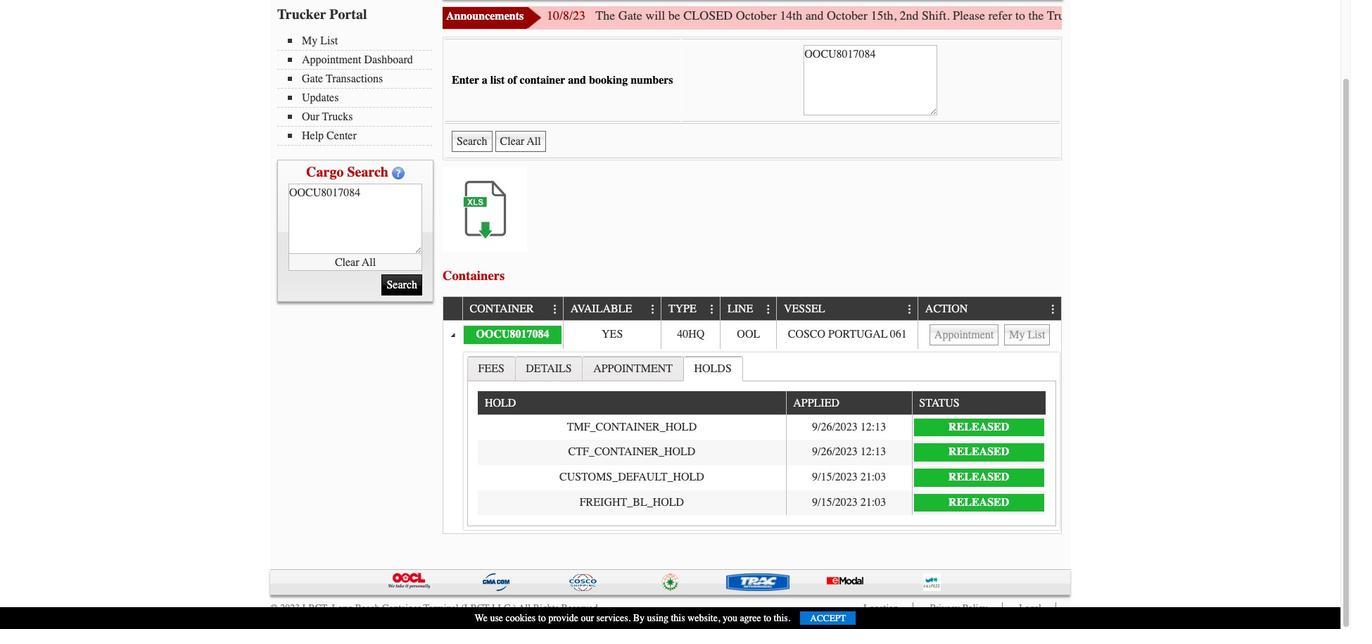 Task type: locate. For each thing, give the bounding box(es) containing it.
and right 14th
[[806, 8, 824, 23]]

9/15/2023 21:03
[[813, 471, 887, 484], [813, 496, 887, 509]]

action column header
[[918, 297, 1062, 321]]

the left w
[[1327, 8, 1343, 23]]

2 released cell from the top
[[912, 440, 1046, 465]]

container
[[520, 74, 566, 87]]

cargo search
[[306, 164, 389, 180]]

1 vertical spatial 9/15/2023 21:03
[[813, 496, 887, 509]]

1 9/15/2023 from the top
[[813, 471, 858, 484]]

0 horizontal spatial edit column settings image
[[648, 304, 659, 315]]

9/26/2023 12:13 cell for ctf_container_hold
[[786, 440, 912, 465]]

edit column settings image
[[648, 304, 659, 315], [905, 304, 916, 315]]

edit column settings image up 061 at the right bottom
[[905, 304, 916, 315]]

3 released from the top
[[949, 471, 1010, 484]]

2 edit column settings image from the left
[[905, 304, 916, 315]]

edit column settings image inside type column header
[[707, 304, 718, 315]]

1 released from the top
[[949, 421, 1010, 434]]

2 released from the top
[[949, 446, 1010, 459]]

1 vertical spatial 12:13
[[861, 446, 887, 459]]

9/15/2023 21:03 for freight_bl_hold
[[813, 496, 887, 509]]

tree grid
[[444, 297, 1062, 533]]

to right cookies
[[539, 613, 546, 625]]

0 vertical spatial all
[[362, 256, 376, 269]]

1 9/15/2023 21:03 cell from the top
[[786, 465, 912, 490]]

oocu8017084 cell
[[463, 321, 563, 349]]

containers
[[443, 268, 505, 284]]

details
[[1273, 8, 1306, 23]]

12:13 for ctf_container_hold
[[861, 446, 887, 459]]

2 9/15/2023 21:03 cell from the top
[[786, 490, 912, 516]]

my list link
[[288, 35, 432, 47]]

1 21:03 from the top
[[861, 471, 887, 484]]

fees tab
[[467, 356, 516, 381]]

cookies
[[506, 613, 536, 625]]

privacy policy link
[[931, 602, 988, 614]]

1 vertical spatial and
[[568, 74, 587, 87]]

0 horizontal spatial all
[[362, 256, 376, 269]]

edit column settings image
[[550, 304, 561, 315], [707, 304, 718, 315], [763, 304, 775, 315], [1048, 304, 1060, 315]]

for right page
[[1193, 8, 1208, 23]]

0 horizontal spatial the
[[1029, 8, 1045, 23]]

2 9/26/2023 12:13 cell from the top
[[786, 440, 912, 465]]

2 12:13 from the top
[[861, 446, 887, 459]]

released for tmf_container_hold
[[949, 421, 1010, 434]]

of
[[508, 74, 517, 87]]

2nd
[[900, 8, 919, 23]]

page
[[1166, 8, 1190, 23]]

row group containing oocu8017084
[[444, 321, 1062, 533]]

action link
[[926, 297, 975, 320]]

gate transactions link
[[288, 73, 432, 85]]

9/26/2023 12:13 cell
[[786, 415, 912, 440], [786, 440, 912, 465]]

released for ctf_container_hold
[[949, 446, 1010, 459]]

cosco
[[788, 328, 826, 341]]

released cell for ctf_container_hold
[[912, 440, 1046, 465]]

2 the from the left
[[1327, 8, 1343, 23]]

tmf_container_hold cell
[[478, 415, 786, 440]]

location
[[864, 602, 899, 614]]

1 vertical spatial 21:03
[[861, 496, 887, 509]]

tab list
[[464, 353, 1060, 530]]

the left truck
[[1029, 8, 1045, 23]]

1 horizontal spatial the
[[1327, 8, 1343, 23]]

9/15/2023 21:03 cell
[[786, 465, 912, 490], [786, 490, 912, 516]]

for
[[1193, 8, 1208, 23], [1309, 8, 1324, 23]]

and left the booking
[[568, 74, 587, 87]]

grid containing hold
[[478, 392, 1046, 516]]

reserved.
[[562, 602, 601, 614]]

october left 14th
[[736, 8, 777, 23]]

released cell for tmf_container_hold
[[912, 415, 1046, 440]]

edit column settings image inside vessel "column header"
[[905, 304, 916, 315]]

1 9/26/2023 12:13 cell from the top
[[786, 415, 912, 440]]

october left 15th,
[[827, 8, 868, 23]]

closed
[[684, 8, 733, 23]]

and
[[806, 8, 824, 23], [568, 74, 587, 87]]

row group
[[444, 321, 1062, 533], [478, 415, 1046, 516]]

0 vertical spatial 21:03
[[861, 471, 887, 484]]

edit column settings image inside container column header
[[550, 304, 561, 315]]

edit column settings image inside line column header
[[763, 304, 775, 315]]

9/26/2023
[[813, 421, 858, 434], [813, 446, 858, 459]]

legal
[[1020, 602, 1042, 614]]

2 for from the left
[[1309, 8, 1324, 23]]

0 vertical spatial 9/26/2023
[[813, 421, 858, 434]]

gate right truck
[[1081, 8, 1104, 23]]

the
[[1029, 8, 1045, 23], [1327, 8, 1343, 23]]

1 vertical spatial 9/26/2023 12:13
[[813, 446, 887, 459]]

edit column settings image for action
[[1048, 304, 1060, 315]]

available link
[[571, 297, 639, 320]]

holds tab
[[684, 356, 743, 381]]

edit column settings image for container
[[550, 304, 561, 315]]

0 vertical spatial and
[[806, 8, 824, 23]]

21:03
[[861, 471, 887, 484], [861, 496, 887, 509]]

row containing oocu8017084
[[444, 321, 1062, 349]]

None submit
[[452, 131, 493, 152], [382, 275, 422, 296], [452, 131, 493, 152], [382, 275, 422, 296]]

tab list inside row group
[[464, 353, 1060, 530]]

0 vertical spatial 9/15/2023
[[813, 471, 858, 484]]

1 horizontal spatial and
[[806, 8, 824, 23]]

2 9/26/2023 from the top
[[813, 446, 858, 459]]

all right 'clear'
[[362, 256, 376, 269]]

cell
[[918, 321, 1062, 349]]

dashboard
[[364, 54, 413, 66]]

1 horizontal spatial to
[[764, 613, 772, 625]]

enter
[[452, 74, 479, 87]]

type
[[669, 303, 697, 316]]

ctf_container_hold
[[569, 446, 696, 459]]

for right the details
[[1309, 8, 1324, 23]]

1 9/26/2023 from the top
[[813, 421, 858, 434]]

to left this.
[[764, 613, 772, 625]]

1 horizontal spatial gate
[[619, 8, 643, 23]]

edit column settings image inside available "column header"
[[648, 304, 659, 315]]

2 21:03 from the top
[[861, 496, 887, 509]]

edit column settings image inside action column header
[[1048, 304, 1060, 315]]

beach
[[355, 602, 380, 614]]

appointment dashboard link
[[288, 54, 432, 66]]

menu bar
[[277, 33, 439, 146]]

1 released cell from the top
[[912, 415, 1046, 440]]

1 october from the left
[[736, 8, 777, 23]]

3 edit column settings image from the left
[[763, 304, 775, 315]]

my
[[302, 35, 318, 47]]

1 edit column settings image from the left
[[648, 304, 659, 315]]

my list appointment dashboard gate transactions updates our trucks help center
[[302, 35, 413, 142]]

1 horizontal spatial all
[[519, 602, 531, 614]]

40hq
[[677, 328, 705, 341]]

yes
[[602, 328, 623, 341]]

row
[[444, 297, 1062, 321], [444, 321, 1062, 349], [478, 392, 1046, 415], [478, 415, 1046, 440], [478, 440, 1046, 465], [478, 465, 1046, 490], [478, 490, 1046, 516]]

0 vertical spatial 9/26/2023 12:13
[[813, 421, 887, 434]]

9/26/2023 12:13 for ctf_container_hold
[[813, 446, 887, 459]]

2 9/15/2023 from the top
[[813, 496, 858, 509]]

9/15/2023 for freight_bl_hold
[[813, 496, 858, 509]]

accept button
[[801, 612, 857, 625]]

container column header
[[463, 297, 563, 321]]

released cell
[[912, 415, 1046, 440], [912, 440, 1046, 465], [912, 465, 1046, 490], [912, 490, 1046, 516]]

released cell for customs_default_hold
[[912, 465, 1046, 490]]

9/15/2023 21:03 for customs_default_hold
[[813, 471, 887, 484]]

9/15/2023
[[813, 471, 858, 484], [813, 496, 858, 509]]

None button
[[495, 131, 546, 152], [930, 324, 999, 346], [1005, 324, 1051, 346], [495, 131, 546, 152], [930, 324, 999, 346], [1005, 324, 1051, 346]]

21:03 for freight_bl_hold
[[861, 496, 887, 509]]

1 vertical spatial all
[[519, 602, 531, 614]]

customs_default_hold cell
[[478, 465, 786, 490]]

row containing hold
[[478, 392, 1046, 415]]

9/15/2023 21:03 cell for customs_default_hold
[[786, 465, 912, 490]]

released for freight_bl_hold
[[949, 496, 1010, 509]]

all
[[362, 256, 376, 269], [519, 602, 531, 614]]

© 2023 lbct, long beach container terminal (lbct llc.) all rights reserved.
[[270, 602, 601, 614]]

to right refer
[[1016, 8, 1026, 23]]

2 9/26/2023 12:13 from the top
[[813, 446, 887, 459]]

october
[[736, 8, 777, 23], [827, 8, 868, 23]]

1 horizontal spatial for
[[1309, 8, 1324, 23]]

1 9/26/2023 12:13 from the top
[[813, 421, 887, 434]]

our
[[302, 111, 320, 123]]

2 9/15/2023 21:03 from the top
[[813, 496, 887, 509]]

2 horizontal spatial to
[[1016, 8, 1026, 23]]

1 vertical spatial 9/15/2023
[[813, 496, 858, 509]]

gate right the
[[619, 8, 643, 23]]

0 horizontal spatial for
[[1193, 8, 1208, 23]]

enter a list of container and booking numbers
[[452, 74, 674, 87]]

transactions
[[326, 73, 383, 85]]

1 12:13 from the top
[[861, 421, 887, 434]]

type column header
[[661, 297, 721, 321]]

you
[[723, 613, 738, 625]]

2 edit column settings image from the left
[[707, 304, 718, 315]]

lbct,
[[303, 602, 329, 614]]

0 horizontal spatial gate
[[302, 73, 323, 85]]

gate up updates
[[302, 73, 323, 85]]

grid
[[478, 392, 1046, 516]]

released
[[949, 421, 1010, 434], [949, 446, 1010, 459], [949, 471, 1010, 484], [949, 496, 1010, 509]]

location link
[[864, 602, 899, 614]]

21:03 for customs_default_hold
[[861, 471, 887, 484]]

grid inside tab list
[[478, 392, 1046, 516]]

4 released cell from the top
[[912, 490, 1046, 516]]

updates link
[[288, 92, 432, 104]]

4 released from the top
[[949, 496, 1010, 509]]

1 edit column settings image from the left
[[550, 304, 561, 315]]

tree grid containing container
[[444, 297, 1062, 533]]

row containing customs_default_hold
[[478, 465, 1046, 490]]

1 vertical spatial 9/26/2023
[[813, 446, 858, 459]]

vessel link
[[784, 297, 832, 320]]

1 horizontal spatial edit column settings image
[[905, 304, 916, 315]]

edit column settings image left type
[[648, 304, 659, 315]]

0 vertical spatial 9/15/2023 21:03
[[813, 471, 887, 484]]

all right llc.)
[[519, 602, 531, 614]]

released cell for freight_bl_hold
[[912, 490, 1046, 516]]

tab list containing fees
[[464, 353, 1060, 530]]

0 horizontal spatial october
[[736, 8, 777, 23]]

action
[[926, 303, 968, 316]]

9/26/2023 for tmf_container_hold
[[813, 421, 858, 434]]

9/26/2023 12:13
[[813, 421, 887, 434], [813, 446, 887, 459]]

w
[[1346, 8, 1352, 23]]

1 9/15/2023 21:03 from the top
[[813, 471, 887, 484]]

4 edit column settings image from the left
[[1048, 304, 1060, 315]]

3 released cell from the top
[[912, 465, 1046, 490]]

row group containing tmf_container_hold
[[478, 415, 1046, 516]]

1 horizontal spatial october
[[827, 8, 868, 23]]

0 vertical spatial 12:13
[[861, 421, 887, 434]]

10/8/23
[[547, 8, 586, 23]]



Task type: describe. For each thing, give the bounding box(es) containing it.
row group inside tree grid
[[478, 415, 1046, 516]]

list
[[491, 74, 505, 87]]

40hq cell
[[661, 321, 721, 349]]

search
[[347, 164, 389, 180]]

2 horizontal spatial gate
[[1081, 8, 1104, 23]]

ctf_container_hold cell
[[478, 440, 786, 465]]

container
[[470, 303, 534, 316]]

appointment tab
[[583, 356, 684, 381]]

cargo
[[306, 164, 344, 180]]

line
[[728, 303, 754, 316]]

details
[[526, 362, 572, 375]]

ool
[[737, 328, 761, 341]]

edit column settings image for type
[[707, 304, 718, 315]]

appointment
[[302, 54, 362, 66]]

portal
[[330, 6, 367, 23]]

holds
[[695, 362, 732, 375]]

row containing freight_bl_hold
[[478, 490, 1046, 516]]

booking
[[589, 74, 628, 87]]

type link
[[669, 297, 704, 320]]

row containing tmf_container_hold
[[478, 415, 1046, 440]]

container
[[382, 602, 421, 614]]

tmf_container_hold
[[567, 421, 697, 434]]

2 october from the left
[[827, 8, 868, 23]]

privacy policy
[[931, 602, 988, 614]]

announcements
[[446, 10, 524, 23]]

clear
[[335, 256, 359, 269]]

9/15/2023 21:03 cell for freight_bl_hold
[[786, 490, 912, 516]]

portugal
[[829, 328, 888, 341]]

freight_bl_hold cell
[[478, 490, 786, 516]]

9/26/2023 12:13 for tmf_container_hold
[[813, 421, 887, 434]]

yes cell
[[563, 321, 661, 349]]

trucker
[[277, 6, 326, 23]]

policy
[[963, 602, 988, 614]]

9/26/2023 12:13 cell for tmf_container_hold
[[786, 415, 912, 440]]

we
[[475, 613, 488, 625]]

hold link
[[485, 392, 523, 415]]

0 horizontal spatial to
[[539, 613, 546, 625]]

this
[[671, 613, 686, 625]]

help center link
[[288, 130, 432, 142]]

1 the from the left
[[1029, 8, 1045, 23]]

clear all button
[[289, 254, 422, 271]]

appointment
[[594, 362, 673, 375]]

terminal
[[424, 602, 459, 614]]

061
[[891, 328, 908, 341]]

customs_default_hold
[[560, 471, 705, 484]]

vessel
[[784, 303, 826, 316]]

gate inside my list appointment dashboard gate transactions updates our trucks help center
[[302, 73, 323, 85]]

freight_bl_hold
[[580, 496, 685, 509]]

2023
[[280, 602, 300, 614]]

our
[[581, 613, 594, 625]]

agree
[[740, 613, 762, 625]]

our trucks link
[[288, 111, 432, 123]]

by
[[634, 613, 645, 625]]

row containing ctf_container_hold
[[478, 440, 1046, 465]]

available column header
[[563, 297, 661, 321]]

list
[[321, 35, 338, 47]]

hold
[[485, 397, 516, 410]]

0 horizontal spatial and
[[568, 74, 587, 87]]

further
[[1211, 8, 1246, 23]]

help
[[302, 130, 324, 142]]

Enter container numbers and/ or booking numbers. Press ESC to reset input box text field
[[804, 45, 938, 115]]

a
[[482, 74, 488, 87]]

released for customs_default_hold
[[949, 471, 1010, 484]]

Enter container numbers and/ or booking numbers.  text field
[[289, 184, 422, 254]]

9/26/2023 for ctf_container_hold
[[813, 446, 858, 459]]

updates
[[302, 92, 339, 104]]

shift.
[[922, 8, 950, 23]]

be
[[669, 8, 681, 23]]

clear all
[[335, 256, 376, 269]]

row containing container
[[444, 297, 1062, 321]]

applied
[[794, 397, 840, 410]]

vessel column header
[[777, 297, 918, 321]]

use
[[490, 613, 503, 625]]

long
[[332, 602, 353, 614]]

numbers
[[631, 74, 674, 87]]

we use cookies to provide our services. by using this website, you agree to this.
[[475, 613, 791, 625]]

©
[[270, 602, 278, 614]]

status link
[[920, 392, 967, 415]]

line column header
[[721, 297, 777, 321]]

edit column settings image for line
[[763, 304, 775, 315]]

provide
[[549, 613, 579, 625]]

all inside button
[[362, 256, 376, 269]]

details tab
[[515, 356, 583, 381]]

cosco portugal 061
[[788, 328, 908, 341]]

ool cell
[[721, 321, 777, 349]]

edit column settings image for vessel
[[905, 304, 916, 315]]

applied link
[[794, 392, 847, 415]]

9/15/2023 for customs_default_hold
[[813, 471, 858, 484]]

oocu8017084
[[476, 328, 550, 341]]

privacy
[[931, 602, 961, 614]]

cosco portugal 061 cell
[[777, 321, 918, 349]]

edit column settings image for available
[[648, 304, 659, 315]]

12:13 for tmf_container_hold
[[861, 421, 887, 434]]

center
[[327, 130, 357, 142]]

container link
[[470, 297, 541, 320]]

website,
[[688, 613, 721, 625]]

14th
[[780, 8, 803, 23]]

web
[[1142, 8, 1163, 23]]

1 for from the left
[[1193, 8, 1208, 23]]

gate
[[1249, 8, 1270, 23]]

trucker portal
[[277, 6, 367, 23]]

hours
[[1108, 8, 1139, 23]]

10/8/23 the gate will be closed october 14th and october 15th, 2nd shift. please refer to the truck gate hours web page for further gate details for the w
[[547, 8, 1352, 23]]

available
[[571, 303, 632, 316]]

will
[[646, 8, 666, 23]]

fees
[[478, 362, 505, 375]]

15th,
[[871, 8, 897, 23]]

services.
[[597, 613, 631, 625]]

this.
[[774, 613, 791, 625]]

menu bar containing my list
[[277, 33, 439, 146]]

please
[[953, 8, 986, 23]]



Task type: vqa. For each thing, say whether or not it's contained in the screenshot.
CTF_CONTAINER_HOLD 9/26/2023 12:13
yes



